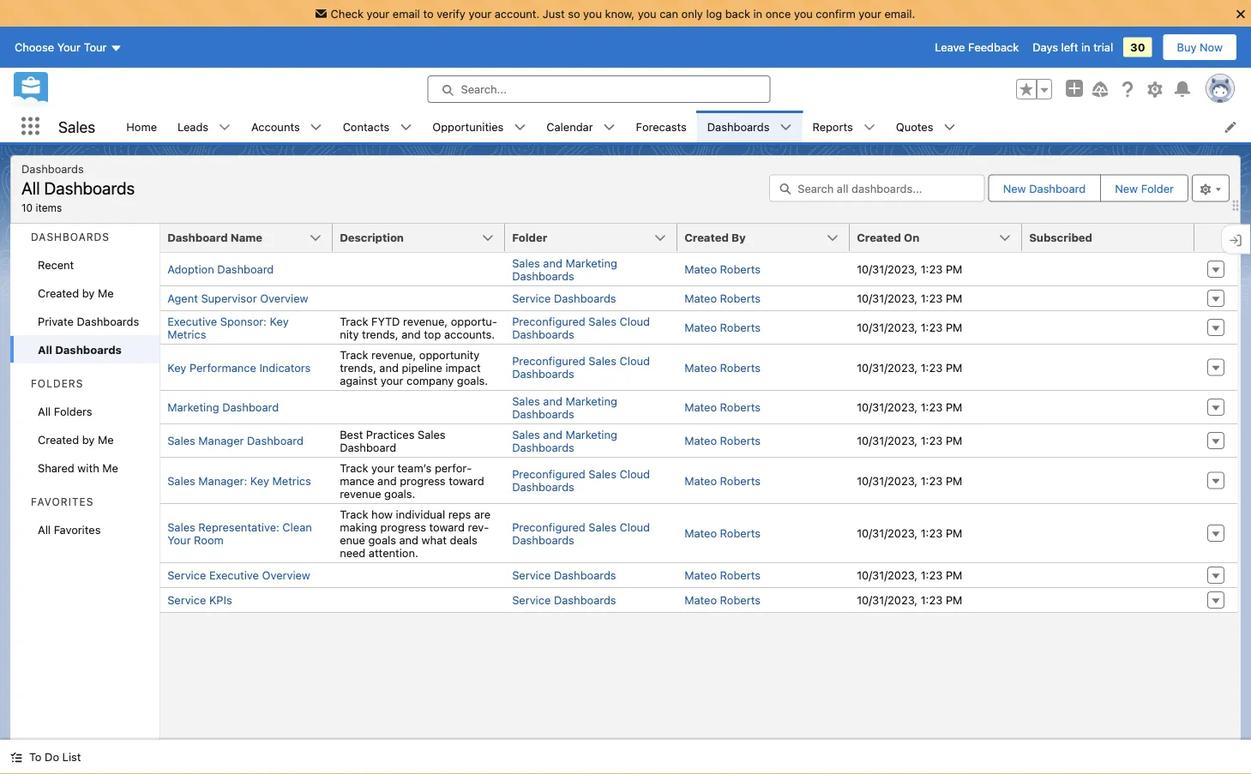 Task type: locate. For each thing, give the bounding box(es) containing it.
dashboard up subscribed
[[1030, 182, 1086, 195]]

overview down clean at the left bottom
[[262, 569, 310, 582]]

0 vertical spatial me
[[98, 287, 114, 299]]

revenue
[[340, 487, 381, 500], [340, 521, 489, 546]]

key right sponsor:
[[270, 315, 289, 328]]

2 pm from the top
[[946, 292, 963, 305]]

me right the with
[[102, 462, 118, 474]]

1 vertical spatial me
[[98, 433, 114, 446]]

leave feedback
[[935, 41, 1019, 54]]

1 horizontal spatial goals.
[[457, 374, 488, 387]]

your inside popup button
[[57, 41, 81, 54]]

metrics down agent
[[167, 328, 206, 341]]

created by me link for dashboards
[[10, 279, 160, 307]]

2 cloud from the top
[[620, 355, 650, 368]]

sales manager: key metrics
[[167, 474, 311, 487]]

pm for service executive overview
[[946, 569, 963, 582]]

text default image for calendar
[[604, 121, 616, 133]]

10/31/2023, for sales representative: clean your room
[[857, 527, 918, 540]]

revenue, down fytd
[[372, 348, 416, 361]]

8 roberts from the top
[[720, 527, 761, 540]]

trends, down fytd
[[340, 361, 376, 374]]

can
[[660, 7, 679, 20]]

reports link
[[802, 111, 864, 142]]

1 vertical spatial revenue
[[340, 521, 489, 546]]

0 vertical spatial folder
[[1141, 182, 1174, 195]]

dashboard up adoption
[[167, 231, 228, 244]]

preconfigured for your
[[512, 355, 586, 368]]

track inside track fytd revenue, opportunity trends, and top accounts.
[[340, 315, 368, 328]]

4 pm from the top
[[946, 361, 963, 374]]

toward
[[449, 474, 484, 487], [429, 521, 465, 534]]

text default image right contacts
[[400, 121, 412, 133]]

1 vertical spatial overview
[[262, 569, 310, 582]]

0 horizontal spatial in
[[754, 7, 763, 20]]

1 vertical spatial service dashboards
[[512, 569, 616, 582]]

room
[[194, 534, 224, 546]]

7 pm from the top
[[946, 474, 963, 487]]

text default image inside the dashboards list item
[[780, 121, 792, 133]]

pm for adoption dashboard
[[946, 263, 963, 276]]

3 text default image from the left
[[604, 121, 616, 133]]

10 pm from the top
[[946, 594, 963, 607]]

all for all folders
[[38, 405, 51, 418]]

preconfigured sales cloud dashboards for revenue
[[512, 521, 650, 546]]

mateo for sales manager: key metrics
[[685, 474, 717, 487]]

10/31/2023, 1:23 pm
[[857, 263, 963, 276], [857, 292, 963, 305], [857, 321, 963, 334], [857, 361, 963, 374], [857, 401, 963, 414], [857, 434, 963, 447], [857, 474, 963, 487], [857, 527, 963, 540], [857, 569, 963, 582], [857, 594, 963, 607]]

1 horizontal spatial you
[[638, 7, 657, 20]]

preconfigured sales cloud dashboards link for revenue
[[512, 521, 650, 546]]

0 horizontal spatial metrics
[[167, 328, 206, 341]]

6 10/31/2023, from the top
[[857, 434, 918, 447]]

7 roberts from the top
[[720, 474, 761, 487]]

1 vertical spatial progress
[[381, 521, 426, 534]]

4 1:23 from the top
[[921, 361, 943, 374]]

2 service dashboards from the top
[[512, 569, 616, 582]]

2 roberts from the top
[[720, 292, 761, 305]]

text default image right accounts
[[310, 121, 322, 133]]

mateo roberts link for adoption dashboard
[[685, 263, 761, 276]]

5 mateo roberts from the top
[[685, 401, 761, 414]]

folder inside button
[[1141, 182, 1174, 195]]

created left by
[[685, 231, 729, 244]]

account.
[[495, 7, 540, 20]]

text default image for quotes
[[944, 121, 956, 133]]

mateo for service executive overview
[[685, 569, 717, 582]]

against
[[340, 374, 378, 387]]

list
[[116, 111, 1252, 142]]

1:23 for sales manager: key metrics
[[921, 474, 943, 487]]

0 vertical spatial service dashboards
[[512, 292, 616, 305]]

shared with me link
[[10, 454, 160, 482]]

new inside 'new folder' button
[[1115, 182, 1138, 195]]

folder cell
[[505, 224, 688, 253]]

2 mateo from the top
[[685, 292, 717, 305]]

subscribed cell
[[1023, 224, 1205, 253]]

mateo for adoption dashboard
[[685, 263, 717, 276]]

cell
[[333, 253, 505, 286], [333, 286, 505, 311], [1023, 286, 1195, 311], [1023, 311, 1195, 344], [1023, 344, 1195, 390], [333, 390, 505, 424], [1023, 390, 1195, 424], [1023, 424, 1195, 457], [1023, 457, 1195, 504], [1023, 504, 1195, 563], [333, 563, 505, 588], [1023, 563, 1195, 588], [333, 588, 505, 612], [1023, 588, 1195, 612]]

text default image inside reports list item
[[864, 121, 876, 133]]

8 mateo roberts link from the top
[[685, 527, 761, 540]]

1:23 for agent supervisor overview
[[921, 292, 943, 305]]

created up the shared
[[38, 433, 79, 446]]

trends, inside track fytd revenue, opportunity trends, and top accounts.
[[362, 328, 399, 341]]

dashboard inside button
[[167, 231, 228, 244]]

0 vertical spatial created by me
[[38, 287, 114, 299]]

your right against
[[381, 374, 404, 387]]

your left room
[[167, 534, 191, 546]]

1 vertical spatial your
[[167, 534, 191, 546]]

3 pm from the top
[[946, 321, 963, 334]]

5 roberts from the top
[[720, 401, 761, 414]]

need
[[340, 546, 366, 559]]

mateo roberts
[[685, 263, 761, 276], [685, 292, 761, 305], [685, 321, 761, 334], [685, 361, 761, 374], [685, 401, 761, 414], [685, 434, 761, 447], [685, 474, 761, 487], [685, 527, 761, 540], [685, 569, 761, 582], [685, 594, 761, 607]]

1 roberts from the top
[[720, 263, 761, 276]]

1 vertical spatial by
[[82, 433, 95, 446]]

service dashboards for agent supervisor overview
[[512, 292, 616, 305]]

track left fytd
[[340, 315, 368, 328]]

pm for agent supervisor overview
[[946, 292, 963, 305]]

2 service dashboards link from the top
[[512, 569, 616, 582]]

text default image for contacts
[[400, 121, 412, 133]]

10 10/31/2023, from the top
[[857, 594, 918, 607]]

8 1:23 from the top
[[921, 527, 943, 540]]

service dashboards link for service kpis
[[512, 594, 616, 607]]

overview up sponsor:
[[260, 292, 308, 305]]

opportunities list item
[[422, 111, 536, 142]]

1 10/31/2023, 1:23 pm from the top
[[857, 263, 963, 276]]

only
[[682, 7, 703, 20]]

1 mateo from the top
[[685, 263, 717, 276]]

4 10/31/2023, from the top
[[857, 361, 918, 374]]

created by cell
[[678, 224, 861, 253]]

description
[[340, 231, 404, 244]]

key right manager: in the bottom left of the page
[[250, 474, 269, 487]]

9 mateo roberts link from the top
[[685, 569, 761, 582]]

private
[[38, 315, 74, 328]]

2 1:23 from the top
[[921, 292, 943, 305]]

10/31/2023, for adoption dashboard
[[857, 263, 918, 276]]

opportunity down top
[[419, 348, 480, 361]]

opportunities link
[[422, 111, 514, 142]]

3 you from the left
[[794, 7, 813, 20]]

agent
[[167, 292, 198, 305]]

0 horizontal spatial new
[[1003, 182, 1026, 195]]

overview for agent supervisor overview
[[260, 292, 308, 305]]

track inside track your team's performance and progress toward revenue goals.
[[340, 462, 368, 474]]

1 vertical spatial sales and marketing dashboards
[[512, 395, 618, 420]]

2 vertical spatial service dashboards link
[[512, 594, 616, 607]]

1 vertical spatial revenue,
[[372, 348, 416, 361]]

trends, up 'track revenue, opportunity trends, and pipeline impact against your company goals.'
[[362, 328, 399, 341]]

roberts for agent supervisor overview
[[720, 292, 761, 305]]

pm for sales manager dashboard
[[946, 434, 963, 447]]

6 pm from the top
[[946, 434, 963, 447]]

10 mateo from the top
[[685, 594, 717, 607]]

dashboard up "performance"
[[340, 441, 396, 454]]

once
[[766, 7, 791, 20]]

0 vertical spatial by
[[82, 287, 95, 299]]

all inside all dashboards link
[[38, 343, 52, 356]]

impact
[[446, 361, 481, 374]]

sales manager: key metrics link
[[167, 474, 311, 487]]

2 horizontal spatial you
[[794, 7, 813, 20]]

revenue, inside track fytd revenue, opportunity trends, and top accounts.
[[403, 315, 448, 328]]

created by me link up the with
[[10, 425, 160, 454]]

1 mateo roberts from the top
[[685, 263, 761, 276]]

0 vertical spatial revenue
[[340, 487, 381, 500]]

1 service dashboards link from the top
[[512, 292, 616, 305]]

preconfigured sales cloud dashboards link for goals.
[[512, 468, 650, 494]]

all inside "all favorites" link
[[38, 523, 51, 536]]

0 vertical spatial progress
[[400, 474, 446, 487]]

created by button
[[678, 224, 850, 251]]

best
[[340, 428, 363, 441]]

dashboard name button
[[161, 224, 333, 251]]

2 vertical spatial service dashboards
[[512, 594, 616, 607]]

track fytd revenue, opportunity trends, and top accounts.
[[340, 315, 497, 341]]

accounts
[[251, 120, 300, 133]]

10 1:23 from the top
[[921, 594, 943, 607]]

0 vertical spatial favorites
[[31, 496, 94, 508]]

3 sales and marketing dashboards link from the top
[[512, 428, 618, 454]]

text default image right reports
[[864, 121, 876, 133]]

mateo roberts for sales manager dashboard
[[685, 434, 761, 447]]

created by me up private dashboards link
[[38, 287, 114, 299]]

1 vertical spatial created by me
[[38, 433, 114, 446]]

7 mateo from the top
[[685, 474, 717, 487]]

toward inside track how individual reps are making progress toward revenue goals and what deals need attention.
[[429, 521, 465, 534]]

0 horizontal spatial folder
[[512, 231, 548, 244]]

1 vertical spatial folder
[[512, 231, 548, 244]]

5 1:23 from the top
[[921, 401, 943, 414]]

text default image
[[219, 121, 231, 133], [514, 121, 526, 133], [780, 121, 792, 133], [944, 121, 956, 133], [10, 752, 22, 764]]

key for opportunity
[[270, 315, 289, 328]]

9 mateo roberts from the top
[[685, 569, 761, 582]]

3 mateo from the top
[[685, 321, 717, 334]]

top
[[424, 328, 441, 341]]

marketing for marketing dashboard
[[566, 395, 618, 407]]

all down the shared
[[38, 523, 51, 536]]

mateo roberts for marketing dashboard
[[685, 401, 761, 414]]

1 sales and marketing dashboards from the top
[[512, 256, 618, 282]]

by
[[82, 287, 95, 299], [82, 433, 95, 446]]

1 mateo roberts link from the top
[[685, 263, 761, 276]]

preconfigured for revenue
[[512, 521, 586, 534]]

2 10/31/2023, 1:23 pm from the top
[[857, 292, 963, 305]]

to do list button
[[0, 740, 91, 775]]

me for dashboards
[[98, 287, 114, 299]]

executive down agent
[[167, 315, 217, 328]]

in right left
[[1082, 41, 1091, 54]]

by up private dashboards
[[82, 287, 95, 299]]

text default image down search... button
[[604, 121, 616, 133]]

your left email.
[[859, 7, 882, 20]]

0 vertical spatial overview
[[260, 292, 308, 305]]

5 10/31/2023, from the top
[[857, 401, 918, 414]]

me up private dashboards
[[98, 287, 114, 299]]

8 pm from the top
[[946, 527, 963, 540]]

goals. right company
[[457, 374, 488, 387]]

0 vertical spatial executive
[[167, 315, 217, 328]]

opportunity up pipeline
[[340, 315, 497, 341]]

9 10/31/2023, from the top
[[857, 569, 918, 582]]

1 1:23 from the top
[[921, 263, 943, 276]]

executive
[[167, 315, 217, 328], [209, 569, 259, 582]]

8 10/31/2023, 1:23 pm from the top
[[857, 527, 963, 540]]

in right back on the right top
[[754, 7, 763, 20]]

mateo roberts link for service kpis
[[685, 594, 761, 607]]

track your team's performance and progress toward revenue goals.
[[340, 462, 484, 500]]

1 10/31/2023, from the top
[[857, 263, 918, 276]]

0 vertical spatial toward
[[449, 474, 484, 487]]

your left tour
[[57, 41, 81, 54]]

mateo roberts for executive sponsor: key metrics
[[685, 321, 761, 334]]

3 service dashboards from the top
[[512, 594, 616, 607]]

2 mateo roberts from the top
[[685, 292, 761, 305]]

accounts link
[[241, 111, 310, 142]]

new inside new dashboard button
[[1003, 182, 1026, 195]]

dashboards link
[[697, 111, 780, 142]]

2 vertical spatial key
[[250, 474, 269, 487]]

3 preconfigured from the top
[[512, 468, 586, 481]]

service kpis link
[[167, 594, 232, 607]]

1 vertical spatial favorites
[[54, 523, 101, 536]]

mateo for service kpis
[[685, 594, 717, 607]]

4 roberts from the top
[[720, 361, 761, 374]]

0 horizontal spatial you
[[583, 7, 602, 20]]

sales inside sales representative: clean your room
[[167, 521, 195, 534]]

4 mateo from the top
[[685, 361, 717, 374]]

0 horizontal spatial your
[[57, 41, 81, 54]]

all down the private at the top of page
[[38, 343, 52, 356]]

6 mateo roberts link from the top
[[685, 434, 761, 447]]

3 sales and marketing dashboards from the top
[[512, 428, 618, 454]]

by for all folders
[[82, 433, 95, 446]]

1:23 for marketing dashboard
[[921, 401, 943, 414]]

2 preconfigured from the top
[[512, 355, 586, 368]]

1 horizontal spatial folder
[[1141, 182, 1174, 195]]

0 horizontal spatial goals.
[[384, 487, 416, 500]]

created by me link
[[10, 279, 160, 307], [10, 425, 160, 454]]

5 10/31/2023, 1:23 pm from the top
[[857, 401, 963, 414]]

9 pm from the top
[[946, 569, 963, 582]]

key inside executive sponsor: key metrics
[[270, 315, 289, 328]]

mateo roberts for adoption dashboard
[[685, 263, 761, 276]]

text default image for accounts
[[310, 121, 322, 133]]

mateo for key performance indicators
[[685, 361, 717, 374]]

text default image left reports
[[780, 121, 792, 133]]

4 mateo roberts from the top
[[685, 361, 761, 374]]

track inside 'track revenue, opportunity trends, and pipeline impact against your company goals.'
[[340, 348, 368, 361]]

9 mateo from the top
[[685, 569, 717, 582]]

2 10/31/2023, from the top
[[857, 292, 918, 305]]

created inside button
[[685, 231, 729, 244]]

text default image right leads
[[219, 121, 231, 133]]

calendar
[[547, 120, 593, 133]]

created by me link up private dashboards
[[10, 279, 160, 307]]

mateo roberts for sales manager: key metrics
[[685, 474, 761, 487]]

favorites down shared with me
[[54, 523, 101, 536]]

and inside track fytd revenue, opportunity trends, and top accounts.
[[402, 328, 421, 341]]

4 10/31/2023, 1:23 pm from the top
[[857, 361, 963, 374]]

your
[[367, 7, 390, 20], [469, 7, 492, 20], [859, 7, 882, 20], [381, 374, 404, 387], [372, 462, 394, 474]]

10/31/2023, 1:23 pm for executive sponsor: key metrics
[[857, 321, 963, 334]]

with
[[78, 462, 99, 474]]

you right the once
[[794, 7, 813, 20]]

0 vertical spatial trends,
[[362, 328, 399, 341]]

key for performance
[[250, 474, 269, 487]]

1 new from the left
[[1003, 182, 1026, 195]]

4 track from the top
[[340, 508, 368, 521]]

8 mateo from the top
[[685, 527, 717, 540]]

preconfigured sales cloud dashboards
[[512, 315, 650, 341], [512, 355, 650, 380], [512, 468, 650, 494], [512, 521, 650, 546]]

all
[[21, 178, 40, 198], [38, 343, 52, 356], [38, 405, 51, 418], [38, 523, 51, 536]]

3 preconfigured sales cloud dashboards link from the top
[[512, 468, 650, 494]]

mateo roberts link for sales manager dashboard
[[685, 434, 761, 447]]

text default image inside quotes 'list item'
[[944, 121, 956, 133]]

contacts
[[343, 120, 390, 133]]

6 1:23 from the top
[[921, 434, 943, 447]]

trends,
[[362, 328, 399, 341], [340, 361, 376, 374]]

roberts
[[720, 263, 761, 276], [720, 292, 761, 305], [720, 321, 761, 334], [720, 361, 761, 374], [720, 401, 761, 414], [720, 434, 761, 447], [720, 474, 761, 487], [720, 527, 761, 540], [720, 569, 761, 582], [720, 594, 761, 607]]

1 revenue from the top
[[340, 487, 381, 500]]

and
[[543, 256, 563, 269], [402, 328, 421, 341], [379, 361, 399, 374], [543, 395, 563, 407], [543, 428, 563, 441], [378, 474, 397, 487], [399, 534, 419, 546]]

key left performance at the top of the page
[[167, 361, 186, 374]]

manager:
[[198, 474, 247, 487]]

2 sales and marketing dashboards link from the top
[[512, 395, 618, 420]]

buy
[[1177, 41, 1197, 54]]

me up the with
[[98, 433, 114, 446]]

mateo
[[685, 263, 717, 276], [685, 292, 717, 305], [685, 321, 717, 334], [685, 361, 717, 374], [685, 401, 717, 414], [685, 434, 717, 447], [685, 474, 717, 487], [685, 527, 717, 540], [685, 569, 717, 582], [685, 594, 717, 607]]

mateo roberts link for sales representative: clean your room
[[685, 527, 761, 540]]

metrics for performance
[[272, 474, 311, 487]]

metrics up clean at the left bottom
[[272, 474, 311, 487]]

leads list item
[[167, 111, 241, 142]]

favorites up all favorites
[[31, 496, 94, 508]]

team's
[[398, 462, 432, 474]]

text default image left calendar link
[[514, 121, 526, 133]]

all inside all folders link
[[38, 405, 51, 418]]

roberts for executive sponsor: key metrics
[[720, 321, 761, 334]]

quotes link
[[886, 111, 944, 142]]

10/31/2023, 1:23 pm for service kpis
[[857, 594, 963, 607]]

2 revenue from the top
[[340, 521, 489, 546]]

2 text default image from the left
[[400, 121, 412, 133]]

created left on
[[857, 231, 901, 244]]

pipeline
[[402, 361, 443, 374]]

folder
[[1141, 182, 1174, 195], [512, 231, 548, 244]]

you left can
[[638, 7, 657, 20]]

4 preconfigured from the top
[[512, 521, 586, 534]]

created by me up shared with me
[[38, 433, 114, 446]]

10 roberts from the top
[[720, 594, 761, 607]]

service dashboards link for agent supervisor overview
[[512, 292, 616, 305]]

back
[[725, 7, 751, 20]]

1:23 for adoption dashboard
[[921, 263, 943, 276]]

3 preconfigured sales cloud dashboards from the top
[[512, 468, 650, 494]]

pm
[[946, 263, 963, 276], [946, 292, 963, 305], [946, 321, 963, 334], [946, 361, 963, 374], [946, 401, 963, 414], [946, 434, 963, 447], [946, 474, 963, 487], [946, 527, 963, 540], [946, 569, 963, 582], [946, 594, 963, 607]]

shared
[[38, 462, 74, 474]]

text default image inside the 'leads' list item
[[219, 121, 231, 133]]

5 mateo from the top
[[685, 401, 717, 414]]

3 service dashboards link from the top
[[512, 594, 616, 607]]

1 service dashboards from the top
[[512, 292, 616, 305]]

goals. inside track your team's performance and progress toward revenue goals.
[[384, 487, 416, 500]]

goals.
[[457, 374, 488, 387], [384, 487, 416, 500]]

created
[[685, 231, 729, 244], [857, 231, 901, 244], [38, 287, 79, 299], [38, 433, 79, 446]]

accounts list item
[[241, 111, 333, 142]]

track left how
[[340, 508, 368, 521]]

representative:
[[198, 521, 279, 534]]

1 created by me from the top
[[38, 287, 114, 299]]

to
[[423, 7, 434, 20]]

2 vertical spatial me
[[102, 462, 118, 474]]

new folder
[[1115, 182, 1174, 195]]

pm for sales manager: key metrics
[[946, 474, 963, 487]]

goals. inside 'track revenue, opportunity trends, and pipeline impact against your company goals.'
[[457, 374, 488, 387]]

text default image inside accounts list item
[[310, 121, 322, 133]]

0 vertical spatial your
[[57, 41, 81, 54]]

group
[[1017, 79, 1053, 100]]

dashboard up sales manager: key metrics
[[247, 434, 304, 447]]

progress up attention. on the bottom of the page
[[381, 521, 426, 534]]

service kpis
[[167, 594, 232, 607]]

preconfigured sales cloud dashboards for goals.
[[512, 468, 650, 494]]

folders up all folders
[[31, 378, 83, 390]]

trends, inside 'track revenue, opportunity trends, and pipeline impact against your company goals.'
[[340, 361, 376, 374]]

3 roberts from the top
[[720, 321, 761, 334]]

10 mateo roberts from the top
[[685, 594, 761, 607]]

adoption dashboard
[[167, 263, 274, 276]]

you right so
[[583, 7, 602, 20]]

9 1:23 from the top
[[921, 569, 943, 582]]

0 horizontal spatial key
[[167, 361, 186, 374]]

1:23 for service kpis
[[921, 594, 943, 607]]

2 vertical spatial sales and marketing dashboards
[[512, 428, 618, 454]]

feedback
[[969, 41, 1019, 54]]

text default image inside opportunities list item
[[514, 121, 526, 133]]

text default image inside contacts list item
[[400, 121, 412, 133]]

metrics for opportunity
[[167, 328, 206, 341]]

text default image inside "calendar" list item
[[604, 121, 616, 133]]

1 vertical spatial sales and marketing dashboards link
[[512, 395, 618, 420]]

your inside 'track revenue, opportunity trends, and pipeline impact against your company goals.'
[[381, 374, 404, 387]]

0 vertical spatial opportunity
[[340, 315, 497, 341]]

0 vertical spatial service dashboards link
[[512, 292, 616, 305]]

all up the shared
[[38, 405, 51, 418]]

service
[[512, 292, 551, 305], [167, 569, 206, 582], [512, 569, 551, 582], [167, 594, 206, 607], [512, 594, 551, 607]]

1 horizontal spatial new
[[1115, 182, 1138, 195]]

10 10/31/2023, 1:23 pm from the top
[[857, 594, 963, 607]]

text default image
[[310, 121, 322, 133], [400, 121, 412, 133], [604, 121, 616, 133], [864, 121, 876, 133]]

track inside track how individual reps are making progress toward revenue goals and what deals need attention.
[[340, 508, 368, 521]]

folders up shared with me
[[54, 405, 92, 418]]

all favorites
[[38, 523, 101, 536]]

4 mateo roberts link from the top
[[685, 361, 761, 374]]

contacts list item
[[333, 111, 422, 142]]

by up the with
[[82, 433, 95, 446]]

1 horizontal spatial key
[[250, 474, 269, 487]]

dashboard inside best practices sales dashboard
[[340, 441, 396, 454]]

0 vertical spatial created by me link
[[10, 279, 160, 307]]

1 sales and marketing dashboards link from the top
[[512, 256, 618, 282]]

0 vertical spatial sales and marketing dashboards link
[[512, 256, 618, 282]]

3 cloud from the top
[[620, 468, 650, 481]]

2 by from the top
[[82, 433, 95, 446]]

1 vertical spatial trends,
[[340, 361, 376, 374]]

1 pm from the top
[[946, 263, 963, 276]]

your down best practices sales dashboard
[[372, 462, 394, 474]]

created inside "button"
[[857, 231, 901, 244]]

1 vertical spatial executive
[[209, 569, 259, 582]]

1 vertical spatial metrics
[[272, 474, 311, 487]]

0 vertical spatial revenue,
[[403, 315, 448, 328]]

1 vertical spatial key
[[167, 361, 186, 374]]

track up against
[[340, 348, 368, 361]]

1 horizontal spatial your
[[167, 534, 191, 546]]

10
[[21, 202, 33, 214]]

making
[[340, 521, 377, 534]]

0 vertical spatial sales and marketing dashboards
[[512, 256, 618, 282]]

text default image left to
[[10, 752, 22, 764]]

5 mateo roberts link from the top
[[685, 401, 761, 414]]

3 1:23 from the top
[[921, 321, 943, 334]]

0 vertical spatial key
[[270, 315, 289, 328]]

2 horizontal spatial key
[[270, 315, 289, 328]]

all up 10
[[21, 178, 40, 198]]

metrics inside executive sponsor: key metrics
[[167, 328, 206, 341]]

leave feedback link
[[935, 41, 1019, 54]]

dashboards inside list item
[[708, 120, 770, 133]]

1 vertical spatial created by me link
[[10, 425, 160, 454]]

progress up individual
[[400, 474, 446, 487]]

goals. up how
[[384, 487, 416, 500]]

1:23 for key performance indicators
[[921, 361, 943, 374]]

6 roberts from the top
[[720, 434, 761, 447]]

0 vertical spatial metrics
[[167, 328, 206, 341]]

1 vertical spatial goals.
[[384, 487, 416, 500]]

3 10/31/2023, 1:23 pm from the top
[[857, 321, 963, 334]]

10/31/2023, 1:23 pm for adoption dashboard
[[857, 263, 963, 276]]

preconfigured sales cloud dashboards link for your
[[512, 355, 650, 380]]

track down best
[[340, 462, 368, 474]]

revenue, right fytd
[[403, 315, 448, 328]]

6 mateo from the top
[[685, 434, 717, 447]]

created down recent
[[38, 287, 79, 299]]

mateo roberts for key performance indicators
[[685, 361, 761, 374]]

1 horizontal spatial metrics
[[272, 474, 311, 487]]

0 vertical spatial goals.
[[457, 374, 488, 387]]

dashboard
[[1030, 182, 1086, 195], [167, 231, 228, 244], [217, 263, 274, 276], [222, 401, 279, 414], [247, 434, 304, 447], [340, 441, 396, 454]]

executive up kpis
[[209, 569, 259, 582]]

what
[[422, 534, 447, 546]]

1 vertical spatial service dashboards link
[[512, 569, 616, 582]]

1 vertical spatial toward
[[429, 521, 465, 534]]

mateo roberts link for service executive overview
[[685, 569, 761, 582]]

2 created by me from the top
[[38, 433, 114, 446]]

6 mateo roberts from the top
[[685, 434, 761, 447]]

1 vertical spatial opportunity
[[419, 348, 480, 361]]

7 10/31/2023, 1:23 pm from the top
[[857, 474, 963, 487]]

cloud for your
[[620, 355, 650, 368]]

mateo for sales representative: clean your room
[[685, 527, 717, 540]]

7 1:23 from the top
[[921, 474, 943, 487]]

1 horizontal spatial in
[[1082, 41, 1091, 54]]

7 mateo roberts from the top
[[685, 474, 761, 487]]

1 vertical spatial in
[[1082, 41, 1091, 54]]

track for your
[[340, 348, 368, 361]]

text default image right quotes
[[944, 121, 956, 133]]

Search all dashboards... text field
[[770, 175, 985, 202]]

folder button
[[505, 224, 678, 251]]

2 vertical spatial sales and marketing dashboards link
[[512, 428, 618, 454]]

7 10/31/2023, from the top
[[857, 474, 918, 487]]

1 text default image from the left
[[310, 121, 322, 133]]

marketing
[[566, 256, 618, 269], [566, 395, 618, 407], [167, 401, 219, 414], [566, 428, 618, 441]]

1:23 for executive sponsor: key metrics
[[921, 321, 943, 334]]



Task type: describe. For each thing, give the bounding box(es) containing it.
calendar list item
[[536, 111, 626, 142]]

your inside track your team's performance and progress toward revenue goals.
[[372, 462, 394, 474]]

how
[[372, 508, 393, 521]]

mateo roberts link for executive sponsor: key metrics
[[685, 321, 761, 334]]

10/31/2023, for service kpis
[[857, 594, 918, 607]]

shared with me
[[38, 462, 118, 474]]

mateo roberts link for marketing dashboard
[[685, 401, 761, 414]]

all favorites link
[[10, 516, 160, 544]]

check your email to verify your account. just so you know, you can only log back in once you confirm your email.
[[331, 7, 916, 20]]

days
[[1033, 41, 1059, 54]]

1:23 for service executive overview
[[921, 569, 943, 582]]

your right verify in the top left of the page
[[469, 7, 492, 20]]

sales and marketing dashboards for marketing dashboard
[[512, 395, 618, 420]]

progress inside track your team's performance and progress toward revenue goals.
[[400, 474, 446, 487]]

revenue inside track your team's performance and progress toward revenue goals.
[[340, 487, 381, 500]]

choose
[[15, 41, 54, 54]]

marketing dashboard link
[[167, 401, 279, 414]]

new folder button
[[1101, 175, 1189, 202]]

roberts for sales representative: clean your room
[[720, 527, 761, 540]]

reports list item
[[802, 111, 886, 142]]

10/31/2023, for marketing dashboard
[[857, 401, 918, 414]]

folder inside button
[[512, 231, 548, 244]]

cloud for revenue
[[620, 521, 650, 534]]

10/31/2023, 1:23 pm for service executive overview
[[857, 569, 963, 582]]

2 you from the left
[[638, 7, 657, 20]]

left
[[1062, 41, 1079, 54]]

mateo roberts link for key performance indicators
[[685, 361, 761, 374]]

home
[[126, 120, 157, 133]]

to
[[29, 751, 42, 764]]

items
[[36, 202, 62, 214]]

tour
[[84, 41, 107, 54]]

10/31/2023, for agent supervisor overview
[[857, 292, 918, 305]]

roberts for service executive overview
[[720, 569, 761, 582]]

created by me link for with
[[10, 425, 160, 454]]

email
[[393, 7, 420, 20]]

marketing dashboard
[[167, 401, 279, 414]]

created on
[[857, 231, 920, 244]]

kpis
[[209, 594, 232, 607]]

new for new folder
[[1115, 182, 1138, 195]]

overview for service executive overview
[[262, 569, 310, 582]]

10/31/2023, 1:23 pm for sales manager: key metrics
[[857, 474, 963, 487]]

pm for key performance indicators
[[946, 361, 963, 374]]

home link
[[116, 111, 167, 142]]

recent link
[[10, 250, 160, 279]]

know,
[[605, 7, 635, 20]]

all for all dashboards
[[38, 343, 52, 356]]

and inside 'track revenue, opportunity trends, and pipeline impact against your company goals.'
[[379, 361, 399, 374]]

so
[[568, 7, 580, 20]]

executive sponsor: key metrics
[[167, 315, 289, 341]]

list containing home
[[116, 111, 1252, 142]]

mateo for sales manager dashboard
[[685, 434, 717, 447]]

preconfigured for goals.
[[512, 468, 586, 481]]

marketing for adoption dashboard
[[566, 256, 618, 269]]

quotes list item
[[886, 111, 966, 142]]

choose your tour button
[[14, 34, 123, 61]]

dashboard inside button
[[1030, 182, 1086, 195]]

by for recent
[[82, 287, 95, 299]]

1 cloud from the top
[[620, 315, 650, 328]]

sales representative: clean your room link
[[167, 521, 312, 546]]

1 preconfigured sales cloud dashboards link from the top
[[512, 315, 650, 341]]

on
[[904, 231, 920, 244]]

text default image for reports
[[864, 121, 876, 133]]

1 preconfigured from the top
[[512, 315, 586, 328]]

dashboards list item
[[697, 111, 802, 142]]

by
[[732, 231, 746, 244]]

pm for executive sponsor: key metrics
[[946, 321, 963, 334]]

pm for marketing dashboard
[[946, 401, 963, 414]]

mateo roberts for service kpis
[[685, 594, 761, 607]]

dashboard up sales manager dashboard
[[222, 401, 279, 414]]

and inside track your team's performance and progress toward revenue goals.
[[378, 474, 397, 487]]

buy now button
[[1163, 34, 1238, 61]]

toward inside track your team's performance and progress toward revenue goals.
[[449, 474, 484, 487]]

sales and marketing dashboards link for sales manager dashboard
[[512, 428, 618, 454]]

log
[[706, 7, 722, 20]]

1 preconfigured sales cloud dashboards from the top
[[512, 315, 650, 341]]

description cell
[[333, 224, 516, 253]]

all folders link
[[10, 397, 160, 425]]

sales manager dashboard
[[167, 434, 304, 447]]

text default image for opportunities
[[514, 121, 526, 133]]

recent
[[38, 258, 74, 271]]

name
[[231, 231, 263, 244]]

actions cell
[[1195, 224, 1238, 253]]

created by me for dashboards
[[38, 287, 114, 299]]

new dashboard button
[[990, 175, 1100, 201]]

do
[[45, 751, 59, 764]]

pm for sales representative: clean your room
[[946, 527, 963, 540]]

email.
[[885, 7, 916, 20]]

agent supervisor overview link
[[167, 292, 308, 305]]

1 you from the left
[[583, 7, 602, 20]]

forecasts link
[[626, 111, 697, 142]]

choose your tour
[[15, 41, 107, 54]]

service for service executive overview
[[512, 569, 551, 582]]

new dashboard
[[1003, 182, 1086, 195]]

0 vertical spatial in
[[754, 7, 763, 20]]

service for service kpis
[[512, 594, 551, 607]]

and inside track how individual reps are making progress toward revenue goals and what deals need attention.
[[399, 534, 419, 546]]

subscribed button
[[1023, 224, 1195, 251]]

reps
[[448, 508, 471, 521]]

marketing for sales manager dashboard
[[566, 428, 618, 441]]

sales and marketing dashboards for sales manager dashboard
[[512, 428, 618, 454]]

revenue inside track how individual reps are making progress toward revenue goals and what deals need attention.
[[340, 521, 489, 546]]

mateo roberts for agent supervisor overview
[[685, 292, 761, 305]]

sales inside best practices sales dashboard
[[418, 428, 446, 441]]

progress inside track how individual reps are making progress toward revenue goals and what deals need attention.
[[381, 521, 426, 534]]

mateo for agent supervisor overview
[[685, 292, 717, 305]]

to do list
[[29, 751, 81, 764]]

are
[[474, 508, 491, 521]]

your inside sales representative: clean your room
[[167, 534, 191, 546]]

quotes
[[896, 120, 934, 133]]

mateo for marketing dashboard
[[685, 401, 717, 414]]

created by
[[685, 231, 746, 244]]

goals
[[368, 534, 396, 546]]

contacts link
[[333, 111, 400, 142]]

sales manager dashboard link
[[167, 434, 304, 447]]

10/31/2023, 1:23 pm for marketing dashboard
[[857, 401, 963, 414]]

all inside dashboards all dashboards 10 items
[[21, 178, 40, 198]]

cloud for goals.
[[620, 468, 650, 481]]

service dashboards for service kpis
[[512, 594, 616, 607]]

opportunities
[[433, 120, 504, 133]]

10/31/2023, 1:23 pm for sales manager dashboard
[[857, 434, 963, 447]]

adoption
[[167, 263, 214, 276]]

1:23 for sales manager dashboard
[[921, 434, 943, 447]]

dashboard up agent supervisor overview link
[[217, 263, 274, 276]]

10/31/2023, 1:23 pm for sales representative: clean your room
[[857, 527, 963, 540]]

all dashboards link
[[10, 335, 160, 364]]

accounts.
[[444, 328, 495, 341]]

10/31/2023, 1:23 pm for key performance indicators
[[857, 361, 963, 374]]

mateo roberts link for sales manager: key metrics
[[685, 474, 761, 487]]

preconfigured sales cloud dashboards for your
[[512, 355, 650, 380]]

text default image inside to do list button
[[10, 752, 22, 764]]

service executive overview
[[167, 569, 310, 582]]

roberts for marketing dashboard
[[720, 401, 761, 414]]

dashboard name cell
[[161, 224, 343, 253]]

indicators
[[259, 361, 311, 374]]

calendar link
[[536, 111, 604, 142]]

sponsor:
[[220, 315, 267, 328]]

subscribed
[[1030, 231, 1093, 244]]

leads link
[[167, 111, 219, 142]]

sales and marketing dashboards link for adoption dashboard
[[512, 256, 618, 282]]

10/31/2023, for sales manager dashboard
[[857, 434, 918, 447]]

buy now
[[1177, 41, 1223, 54]]

key performance indicators link
[[167, 361, 311, 374]]

list
[[62, 751, 81, 764]]

all folders
[[38, 405, 92, 418]]

actions image
[[1195, 224, 1238, 251]]

created on button
[[850, 224, 1023, 251]]

days left in trial
[[1033, 41, 1114, 54]]

track fytd revenue, opportunity trends, and top accounts. grid
[[161, 224, 1238, 613]]

fytd
[[372, 315, 400, 328]]

supervisor
[[201, 292, 257, 305]]

leads
[[178, 120, 209, 133]]

opportunity inside 'track revenue, opportunity trends, and pipeline impact against your company goals.'
[[419, 348, 480, 361]]

mateo roberts for sales representative: clean your room
[[685, 527, 761, 540]]

1:23 for sales representative: clean your room
[[921, 527, 943, 540]]

roberts for key performance indicators
[[720, 361, 761, 374]]

roberts for sales manager: key metrics
[[720, 474, 761, 487]]

1 vertical spatial folders
[[54, 405, 92, 418]]

0 vertical spatial folders
[[31, 378, 83, 390]]

track for goals.
[[340, 462, 368, 474]]

track revenue, opportunity trends, and pipeline impact against your company goals.
[[340, 348, 488, 387]]

practices
[[366, 428, 415, 441]]

best practices sales dashboard
[[340, 428, 446, 454]]

track for revenue
[[340, 508, 368, 521]]

dashboards all dashboards 10 items
[[21, 162, 135, 214]]

dashboard name
[[167, 231, 263, 244]]

service dashboards for service executive overview
[[512, 569, 616, 582]]

sales and marketing dashboards link for marketing dashboard
[[512, 395, 618, 420]]

10/31/2023, for executive sponsor: key metrics
[[857, 321, 918, 334]]

your left email
[[367, 7, 390, 20]]

executive inside executive sponsor: key metrics
[[167, 315, 217, 328]]

mateo roberts link for agent supervisor overview
[[685, 292, 761, 305]]

roberts for sales manager dashboard
[[720, 434, 761, 447]]

10/31/2023, for sales manager: key metrics
[[857, 474, 918, 487]]

text default image for dashboards
[[780, 121, 792, 133]]

roberts for adoption dashboard
[[720, 263, 761, 276]]

text default image for leads
[[219, 121, 231, 133]]

now
[[1200, 41, 1223, 54]]

sales and marketing dashboards for adoption dashboard
[[512, 256, 618, 282]]

revenue, inside 'track revenue, opportunity trends, and pipeline impact against your company goals.'
[[372, 348, 416, 361]]

agent supervisor overview
[[167, 292, 308, 305]]

10/31/2023, 1:23 pm for agent supervisor overview
[[857, 292, 963, 305]]

verify
[[437, 7, 466, 20]]

service for agent supervisor overview
[[512, 292, 551, 305]]

created on cell
[[850, 224, 1033, 253]]

company
[[407, 374, 454, 387]]



Task type: vqa. For each thing, say whether or not it's contained in the screenshot.


